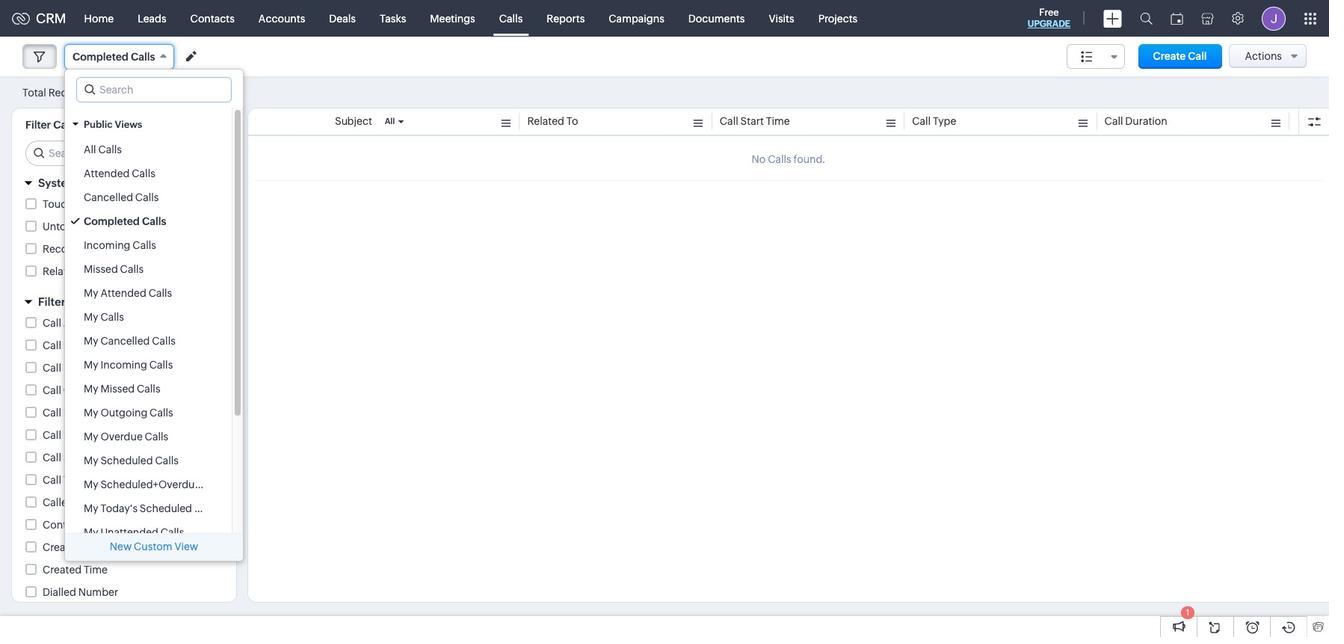 Task type: locate. For each thing, give the bounding box(es) containing it.
home
[[84, 12, 114, 24]]

my for my attended calls
[[84, 287, 98, 299]]

related to
[[527, 115, 579, 127]]

records up incoming calls
[[99, 221, 140, 233]]

0 vertical spatial by
[[68, 295, 81, 308]]

0 horizontal spatial by
[[68, 295, 81, 308]]

created by
[[43, 541, 96, 553]]

call inside button
[[1188, 50, 1207, 62]]

completed calls down "cancelled calls"
[[84, 215, 166, 227]]

my down result
[[84, 455, 98, 467]]

related records action
[[43, 265, 156, 277]]

my for my unattended calls
[[84, 526, 98, 538]]

1
[[1187, 608, 1190, 617]]

related for related to
[[527, 115, 565, 127]]

call duration down call agenda
[[43, 339, 106, 351]]

1 horizontal spatial type
[[933, 115, 957, 127]]

5 my from the top
[[84, 383, 98, 395]]

my up name
[[84, 479, 98, 491]]

campaigns link
[[597, 0, 677, 36]]

1 vertical spatial missed
[[100, 383, 135, 395]]

my right id
[[84, 503, 98, 514]]

view
[[175, 541, 198, 553]]

1 vertical spatial completed calls
[[84, 215, 166, 227]]

filter inside dropdown button
[[38, 295, 65, 308]]

call owner
[[43, 384, 96, 396]]

my down related records action
[[84, 287, 98, 299]]

filter for filter by fields
[[38, 295, 65, 308]]

Search text field
[[77, 78, 231, 102], [26, 141, 224, 165]]

1 horizontal spatial start
[[741, 115, 764, 127]]

completed up incoming calls
[[84, 215, 140, 227]]

attended
[[84, 168, 130, 179], [100, 287, 146, 299]]

cancelled calls
[[84, 191, 159, 203]]

1 vertical spatial created
[[43, 564, 82, 576]]

all down by
[[84, 144, 96, 156]]

8 my from the top
[[84, 455, 98, 467]]

created up dialled
[[43, 564, 82, 576]]

scheduled down my overdue calls
[[100, 455, 153, 467]]

by inside dropdown button
[[68, 295, 81, 308]]

related down record
[[43, 265, 80, 277]]

my for my scheduled calls
[[84, 455, 98, 467]]

my up created by at the left of the page
[[84, 526, 98, 538]]

completed up '0'
[[73, 51, 129, 63]]

0 horizontal spatial call duration
[[43, 339, 106, 351]]

incoming up my missed calls
[[100, 359, 147, 371]]

system defined filters button
[[12, 170, 236, 196]]

outgoing
[[100, 407, 148, 419]]

0 vertical spatial all
[[385, 117, 395, 126]]

records up "fields"
[[82, 265, 122, 277]]

None field
[[1067, 44, 1125, 69]]

projects link
[[807, 0, 870, 36]]

my for my incoming calls
[[84, 359, 98, 371]]

1 created from the top
[[43, 541, 82, 553]]

0 horizontal spatial action
[[80, 243, 112, 255]]

public views
[[84, 119, 142, 130]]

scheduled down my scheduled+overdue calls for today
[[140, 503, 192, 514]]

profile element
[[1253, 0, 1295, 36]]

1 vertical spatial scheduled
[[140, 503, 192, 514]]

to
[[567, 115, 579, 127]]

call duration
[[1105, 115, 1168, 127], [43, 339, 106, 351]]

related left to
[[527, 115, 565, 127]]

my left (in
[[84, 359, 98, 371]]

accounts link
[[247, 0, 317, 36]]

my
[[84, 287, 98, 299], [84, 311, 98, 323], [84, 335, 98, 347], [84, 359, 98, 371], [84, 383, 98, 395], [84, 407, 98, 419], [84, 431, 98, 443], [84, 455, 98, 467], [84, 479, 98, 491], [84, 503, 98, 514], [84, 526, 98, 538]]

1 vertical spatial call duration
[[43, 339, 106, 351]]

0 vertical spatial search text field
[[77, 78, 231, 102]]

6 my from the top
[[84, 407, 98, 419]]

my down agenda
[[84, 335, 98, 347]]

public views button
[[65, 111, 232, 138]]

my down owner
[[84, 407, 98, 419]]

my down "fields"
[[84, 311, 98, 323]]

search element
[[1131, 0, 1162, 37]]

filter for filter calls by
[[25, 119, 51, 131]]

0 vertical spatial completed
[[73, 51, 129, 63]]

action
[[80, 243, 112, 255], [124, 265, 156, 277]]

by for created
[[84, 541, 96, 553]]

visits link
[[757, 0, 807, 36]]

1 horizontal spatial by
[[84, 541, 96, 553]]

touched records
[[43, 198, 128, 210]]

0 vertical spatial completed calls
[[73, 51, 155, 63]]

action up my attended calls
[[124, 265, 156, 277]]

1 vertical spatial call start time
[[43, 452, 113, 464]]

filter by fields
[[38, 295, 116, 308]]

call duration down create
[[1105, 115, 1168, 127]]

my for my scheduled+overdue calls for today
[[84, 479, 98, 491]]

calendar image
[[1171, 12, 1184, 24]]

1 vertical spatial filter
[[38, 295, 65, 308]]

completed calls up '0'
[[73, 51, 155, 63]]

completed
[[73, 51, 129, 63], [84, 215, 140, 227]]

incoming down untouched records
[[84, 239, 130, 251]]

my missed calls
[[84, 383, 160, 395]]

2 vertical spatial duration
[[63, 362, 106, 374]]

call type
[[912, 115, 957, 127], [43, 474, 87, 486]]

related
[[527, 115, 565, 127], [43, 265, 80, 277]]

duration down agenda
[[63, 339, 106, 351]]

1 horizontal spatial related
[[527, 115, 565, 127]]

9 my from the top
[[84, 479, 98, 491]]

0 horizontal spatial type
[[63, 474, 87, 486]]

contact
[[43, 519, 82, 531]]

my outgoing calls
[[84, 407, 173, 419]]

by up call agenda
[[68, 295, 81, 308]]

4 my from the top
[[84, 359, 98, 371]]

0 vertical spatial created
[[43, 541, 82, 553]]

filter up call agenda
[[38, 295, 65, 308]]

reports
[[547, 12, 585, 24]]

start
[[741, 115, 764, 127], [63, 452, 87, 464]]

2 created from the top
[[43, 564, 82, 576]]

missed down incoming calls
[[84, 263, 118, 275]]

0 vertical spatial missed
[[84, 263, 118, 275]]

completed calls
[[73, 51, 155, 63], [84, 215, 166, 227]]

records for total
[[48, 86, 88, 98]]

reports link
[[535, 0, 597, 36]]

record action
[[43, 243, 112, 255]]

duration down create
[[1126, 115, 1168, 127]]

1 vertical spatial by
[[84, 541, 96, 553]]

1 horizontal spatial call type
[[912, 115, 957, 127]]

subject
[[335, 115, 372, 127]]

scheduled
[[100, 455, 153, 467], [140, 503, 192, 514]]

my down purpose on the left bottom
[[84, 431, 98, 443]]

2 my from the top
[[84, 311, 98, 323]]

created for created by
[[43, 541, 82, 553]]

1 horizontal spatial all
[[385, 117, 395, 126]]

created
[[43, 541, 82, 553], [43, 564, 82, 576]]

search text field up public views dropdown button
[[77, 78, 231, 102]]

contact name
[[43, 519, 113, 531]]

crm
[[36, 10, 66, 26]]

11 my from the top
[[84, 526, 98, 538]]

cancelled down defined on the left top
[[84, 191, 133, 203]]

dialled number
[[43, 586, 118, 598]]

0 vertical spatial filter
[[25, 119, 51, 131]]

1 vertical spatial incoming
[[100, 359, 147, 371]]

my down call duration (in seconds)
[[84, 383, 98, 395]]

upgrade
[[1028, 19, 1071, 29]]

records down defined on the left top
[[88, 198, 128, 210]]

records
[[48, 86, 88, 98], [88, 198, 128, 210], [99, 221, 140, 233], [82, 265, 122, 277]]

total
[[22, 86, 46, 98]]

0 vertical spatial cancelled
[[84, 191, 133, 203]]

profile image
[[1262, 6, 1286, 30]]

records left '0'
[[48, 86, 88, 98]]

0 horizontal spatial all
[[84, 144, 96, 156]]

1 vertical spatial all
[[84, 144, 96, 156]]

filter
[[25, 119, 51, 131], [38, 295, 65, 308]]

deals link
[[317, 0, 368, 36]]

all for all calls
[[84, 144, 96, 156]]

completed inside field
[[73, 51, 129, 63]]

attended down missed calls in the left of the page
[[100, 287, 146, 299]]

action up related records action
[[80, 243, 112, 255]]

1 vertical spatial type
[[63, 474, 87, 486]]

3 my from the top
[[84, 335, 98, 347]]

0 horizontal spatial call type
[[43, 474, 87, 486]]

0 horizontal spatial related
[[43, 265, 80, 277]]

1 horizontal spatial call start time
[[720, 115, 790, 127]]

1 vertical spatial completed
[[84, 215, 140, 227]]

cancelled up my incoming calls
[[100, 335, 150, 347]]

0 vertical spatial related
[[527, 115, 565, 127]]

documents
[[689, 12, 745, 24]]

1 horizontal spatial action
[[124, 265, 156, 277]]

my unattended calls
[[84, 526, 184, 538]]

my for my today's scheduled calls
[[84, 503, 98, 514]]

accounts
[[259, 12, 305, 24]]

7 my from the top
[[84, 431, 98, 443]]

created down contact on the left bottom of the page
[[43, 541, 82, 553]]

missed
[[84, 263, 118, 275], [100, 383, 135, 395]]

new
[[110, 541, 132, 553]]

by for filter
[[68, 295, 81, 308]]

0 horizontal spatial call start time
[[43, 452, 113, 464]]

completed calls inside completed calls field
[[73, 51, 155, 63]]

by
[[68, 295, 81, 308], [84, 541, 96, 553]]

incoming
[[84, 239, 130, 251], [100, 359, 147, 371]]

1 my from the top
[[84, 287, 98, 299]]

filter down total
[[25, 119, 51, 131]]

missed calls
[[84, 263, 144, 275]]

1 vertical spatial start
[[63, 452, 87, 464]]

number
[[78, 586, 118, 598]]

by down name
[[84, 541, 96, 553]]

10 my from the top
[[84, 503, 98, 514]]

search text field up attended calls
[[26, 141, 224, 165]]

overdue
[[100, 431, 143, 443]]

attended down all calls
[[84, 168, 130, 179]]

calls
[[499, 12, 523, 24], [131, 51, 155, 63], [53, 119, 78, 131], [98, 144, 122, 156], [132, 168, 155, 179], [135, 191, 159, 203], [142, 215, 166, 227], [133, 239, 156, 251], [120, 263, 144, 275], [149, 287, 172, 299], [100, 311, 124, 323], [152, 335, 176, 347], [149, 359, 173, 371], [137, 383, 160, 395], [150, 407, 173, 419], [145, 431, 168, 443], [155, 455, 179, 467], [203, 479, 226, 491], [194, 503, 218, 514], [161, 526, 184, 538]]

0 vertical spatial call duration
[[1105, 115, 1168, 127]]

missed down (in
[[100, 383, 135, 395]]

deals
[[329, 12, 356, 24]]

call result
[[43, 429, 93, 441]]

all inside public views 'region'
[[84, 144, 96, 156]]

duration up owner
[[63, 362, 106, 374]]

all right subject
[[385, 117, 395, 126]]

1 vertical spatial related
[[43, 265, 80, 277]]

0 vertical spatial action
[[80, 243, 112, 255]]

public views region
[[65, 138, 274, 637]]

call start time
[[720, 115, 790, 127], [43, 452, 113, 464]]



Task type: describe. For each thing, give the bounding box(es) containing it.
my cancelled calls
[[84, 335, 176, 347]]

create menu element
[[1095, 0, 1131, 36]]

1 horizontal spatial call duration
[[1105, 115, 1168, 127]]

call agenda
[[43, 317, 102, 329]]

0 vertical spatial scheduled
[[100, 455, 153, 467]]

calls link
[[487, 0, 535, 36]]

new custom view link
[[65, 534, 243, 561]]

custom
[[134, 541, 172, 553]]

free
[[1040, 7, 1059, 18]]

call duration (in seconds)
[[43, 362, 166, 374]]

documents link
[[677, 0, 757, 36]]

today
[[244, 479, 274, 491]]

actions
[[1245, 50, 1282, 62]]

created for created time
[[43, 564, 82, 576]]

my attended calls
[[84, 287, 172, 299]]

campaigns
[[609, 12, 665, 24]]

filter by fields button
[[12, 289, 236, 315]]

1 vertical spatial search text field
[[26, 141, 224, 165]]

all calls
[[84, 144, 122, 156]]

caller id
[[43, 497, 84, 509]]

0 vertical spatial duration
[[1126, 115, 1168, 127]]

fields
[[84, 295, 116, 308]]

0 vertical spatial start
[[741, 115, 764, 127]]

create call
[[1154, 50, 1207, 62]]

id
[[73, 497, 84, 509]]

0 vertical spatial call type
[[912, 115, 957, 127]]

owner
[[63, 384, 96, 396]]

completed calls inside public views 'region'
[[84, 215, 166, 227]]

system defined filters
[[38, 176, 158, 189]]

dialled
[[43, 586, 76, 598]]

0 vertical spatial attended
[[84, 168, 130, 179]]

my scheduled calls
[[84, 455, 179, 467]]

1 vertical spatial action
[[124, 265, 156, 277]]

2 vertical spatial time
[[84, 564, 108, 576]]

leads link
[[126, 0, 178, 36]]

incoming calls
[[84, 239, 156, 251]]

meetings
[[430, 12, 475, 24]]

seconds)
[[122, 362, 166, 374]]

related for related records action
[[43, 265, 80, 277]]

views
[[115, 119, 142, 130]]

0 horizontal spatial start
[[63, 452, 87, 464]]

0
[[91, 87, 97, 98]]

defined
[[80, 176, 123, 189]]

tasks
[[380, 12, 406, 24]]

agenda
[[63, 317, 102, 329]]

purpose
[[63, 407, 104, 419]]

my for my outgoing calls
[[84, 407, 98, 419]]

1 vertical spatial duration
[[63, 339, 106, 351]]

for
[[228, 479, 242, 491]]

Completed Calls field
[[64, 44, 175, 70]]

my for my missed calls
[[84, 383, 98, 395]]

crm link
[[12, 10, 66, 26]]

(in
[[108, 362, 120, 374]]

tasks link
[[368, 0, 418, 36]]

completed inside public views 'region'
[[84, 215, 140, 227]]

my for my cancelled calls
[[84, 335, 98, 347]]

0 vertical spatial type
[[933, 115, 957, 127]]

meetings link
[[418, 0, 487, 36]]

0 vertical spatial incoming
[[84, 239, 130, 251]]

search image
[[1140, 12, 1153, 25]]

name
[[84, 519, 113, 531]]

my for my calls
[[84, 311, 98, 323]]

contacts
[[190, 12, 235, 24]]

0 vertical spatial call start time
[[720, 115, 790, 127]]

my calls
[[84, 311, 124, 323]]

filter calls by
[[25, 119, 92, 131]]

logo image
[[12, 12, 30, 24]]

touched
[[43, 198, 86, 210]]

create
[[1154, 50, 1186, 62]]

home link
[[72, 0, 126, 36]]

create menu image
[[1104, 9, 1122, 27]]

new custom view
[[110, 541, 198, 553]]

untouched records
[[43, 221, 140, 233]]

filters
[[125, 176, 158, 189]]

calls inside field
[[131, 51, 155, 63]]

public
[[84, 119, 113, 130]]

unattended
[[100, 526, 158, 538]]

1 vertical spatial attended
[[100, 287, 146, 299]]

leads
[[138, 12, 166, 24]]

records for untouched
[[99, 221, 140, 233]]

my overdue calls
[[84, 431, 168, 443]]

my scheduled+overdue calls for today
[[84, 479, 274, 491]]

all for all
[[385, 117, 395, 126]]

call purpose
[[43, 407, 104, 419]]

records for related
[[82, 265, 122, 277]]

untouched
[[43, 221, 97, 233]]

record
[[43, 243, 78, 255]]

size image
[[1081, 50, 1093, 64]]

by
[[80, 119, 92, 131]]

records for touched
[[88, 198, 128, 210]]

caller
[[43, 497, 71, 509]]

contacts link
[[178, 0, 247, 36]]

my for my overdue calls
[[84, 431, 98, 443]]

1 vertical spatial time
[[89, 452, 113, 464]]

scheduled+overdue
[[100, 479, 201, 491]]

0 vertical spatial time
[[766, 115, 790, 127]]

today's
[[100, 503, 138, 514]]

my incoming calls
[[84, 359, 173, 371]]

system
[[38, 176, 78, 189]]

created time
[[43, 564, 108, 576]]

1 vertical spatial cancelled
[[100, 335, 150, 347]]

create call button
[[1139, 44, 1222, 69]]

projects
[[819, 12, 858, 24]]

attended calls
[[84, 168, 155, 179]]

1 vertical spatial call type
[[43, 474, 87, 486]]

result
[[63, 429, 93, 441]]

free upgrade
[[1028, 7, 1071, 29]]

visits
[[769, 12, 795, 24]]



Task type: vqa. For each thing, say whether or not it's contained in the screenshot.
All to the bottom
yes



